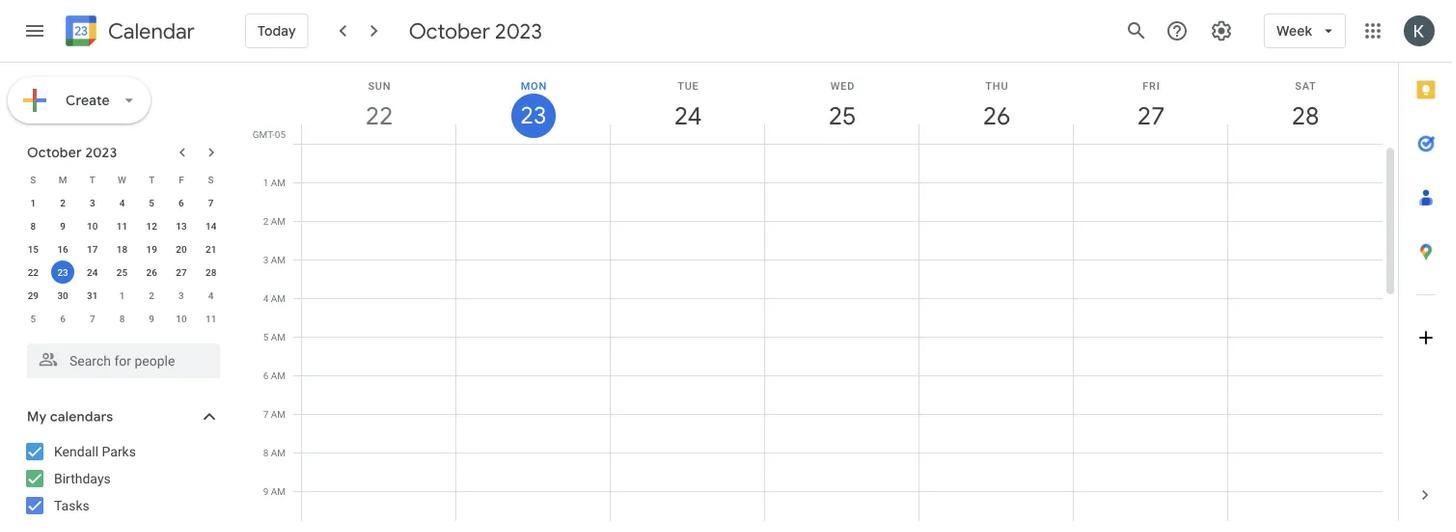 Task type: describe. For each thing, give the bounding box(es) containing it.
november 7 element
[[81, 307, 104, 330]]

18 element
[[110, 237, 134, 261]]

parks
[[102, 443, 136, 459]]

26 link
[[975, 94, 1019, 138]]

9 for 9 am
[[263, 485, 269, 497]]

1 t from the left
[[89, 174, 95, 185]]

tasks
[[54, 497, 89, 513]]

create button
[[8, 77, 150, 124]]

22 inside column header
[[364, 100, 392, 132]]

fri 27
[[1136, 80, 1164, 132]]

30 element
[[51, 284, 74, 307]]

6 for 6 am
[[263, 370, 269, 381]]

23 column header
[[455, 63, 611, 144]]

fri
[[1143, 80, 1161, 92]]

mon 23
[[519, 80, 547, 131]]

today button
[[245, 8, 309, 54]]

grid containing 22
[[247, 63, 1398, 522]]

row containing 29
[[18, 284, 226, 307]]

row containing 1
[[18, 191, 226, 214]]

29 element
[[22, 284, 45, 307]]

1 s from the left
[[30, 174, 36, 185]]

gmt-
[[253, 128, 275, 140]]

3 for 3 am
[[263, 254, 269, 265]]

0 vertical spatial 8
[[30, 220, 36, 232]]

calendar heading
[[104, 18, 195, 45]]

0 vertical spatial october
[[409, 17, 490, 44]]

my calendars
[[27, 408, 113, 426]]

29
[[28, 289, 39, 301]]

4 cell from the left
[[765, 144, 920, 522]]

22 element
[[22, 261, 45, 284]]

28 inside 28 element
[[205, 266, 216, 278]]

28 element
[[199, 261, 223, 284]]

19 element
[[140, 237, 163, 261]]

14
[[205, 220, 216, 232]]

5 cell from the left
[[920, 144, 1074, 522]]

0 horizontal spatial 2
[[60, 197, 66, 208]]

5 for 5 am
[[263, 331, 269, 343]]

0 vertical spatial 7
[[208, 197, 214, 208]]

25 element
[[110, 261, 134, 284]]

3 cell from the left
[[611, 144, 765, 522]]

19
[[146, 243, 157, 255]]

sun 22
[[364, 80, 392, 132]]

11 for 11 element
[[117, 220, 128, 232]]

november 10 element
[[170, 307, 193, 330]]

am for 9 am
[[271, 485, 286, 497]]

row containing 8
[[18, 214, 226, 237]]

am for 4 am
[[271, 292, 286, 304]]

kendall parks
[[54, 443, 136, 459]]

28 link
[[1283, 94, 1328, 138]]

4 am
[[263, 292, 286, 304]]

12
[[146, 220, 157, 232]]

october 2023 grid
[[18, 168, 226, 330]]

9 for november 9 element
[[149, 313, 154, 324]]

14 element
[[199, 214, 223, 237]]

13
[[176, 220, 187, 232]]

21
[[205, 243, 216, 255]]

1 vertical spatial 1
[[30, 197, 36, 208]]

17 element
[[81, 237, 104, 261]]

1 vertical spatial october 2023
[[27, 144, 117, 161]]

my
[[27, 408, 47, 426]]

2 for november 2 element
[[149, 289, 154, 301]]

24 inside 24 'element'
[[87, 266, 98, 278]]

november 4 element
[[199, 284, 223, 307]]

22 link
[[357, 94, 401, 138]]

november 2 element
[[140, 284, 163, 307]]

1 horizontal spatial 5
[[149, 197, 154, 208]]

my calendars list
[[4, 436, 239, 521]]

30
[[57, 289, 68, 301]]

22 column header
[[301, 63, 456, 144]]

birthdays
[[54, 470, 111, 486]]

7 for 7 am
[[263, 408, 269, 420]]

7 cell from the left
[[1228, 144, 1383, 522]]

november 8 element
[[110, 307, 134, 330]]

26 inside 26 element
[[146, 266, 157, 278]]

thu
[[986, 80, 1009, 92]]

18
[[117, 243, 128, 255]]

sun
[[368, 80, 391, 92]]

23 inside cell
[[57, 266, 68, 278]]

0 horizontal spatial 2023
[[85, 144, 117, 161]]

thu 26
[[982, 80, 1009, 132]]

calendars
[[50, 408, 113, 426]]

november 11 element
[[199, 307, 223, 330]]

24 element
[[81, 261, 104, 284]]

27 link
[[1129, 94, 1173, 138]]

sat 28
[[1291, 80, 1318, 132]]

12 element
[[140, 214, 163, 237]]

settings menu image
[[1210, 19, 1233, 42]]

16 element
[[51, 237, 74, 261]]

27 element
[[170, 261, 193, 284]]

november 1 element
[[110, 284, 134, 307]]

15 element
[[22, 237, 45, 261]]



Task type: vqa. For each thing, say whether or not it's contained in the screenshot.


Task type: locate. For each thing, give the bounding box(es) containing it.
22 up 29
[[28, 266, 39, 278]]

0 horizontal spatial 4
[[119, 197, 125, 208]]

1 vertical spatial 5
[[30, 313, 36, 324]]

0 horizontal spatial s
[[30, 174, 36, 185]]

17
[[87, 243, 98, 255]]

0 horizontal spatial october
[[27, 144, 82, 161]]

1 horizontal spatial 27
[[1136, 100, 1164, 132]]

today
[[258, 22, 296, 40]]

28 column header
[[1227, 63, 1383, 144]]

1 horizontal spatial 22
[[364, 100, 392, 132]]

23 link
[[511, 94, 556, 138]]

7 inside november 7 element
[[90, 313, 95, 324]]

27 inside column header
[[1136, 100, 1164, 132]]

0 horizontal spatial 26
[[146, 266, 157, 278]]

1 cell from the left
[[302, 144, 456, 522]]

26 element
[[140, 261, 163, 284]]

week button
[[1264, 8, 1346, 54]]

2 for 2 am
[[263, 215, 269, 227]]

6 for november 6 element
[[60, 313, 66, 324]]

1 horizontal spatial october
[[409, 17, 490, 44]]

24 down tue
[[673, 100, 701, 132]]

am down '2 am'
[[271, 254, 286, 265]]

0 horizontal spatial october 2023
[[27, 144, 117, 161]]

1 horizontal spatial 23
[[519, 100, 546, 131]]

9 am
[[263, 485, 286, 497]]

october
[[409, 17, 490, 44], [27, 144, 82, 161]]

am for 3 am
[[271, 254, 286, 265]]

am down 3 am
[[271, 292, 286, 304]]

05
[[275, 128, 286, 140]]

4 am from the top
[[271, 292, 286, 304]]

28
[[1291, 100, 1318, 132], [205, 266, 216, 278]]

calendar
[[108, 18, 195, 45]]

0 vertical spatial 5
[[149, 197, 154, 208]]

t
[[89, 174, 95, 185], [149, 174, 155, 185]]

8 am from the top
[[271, 447, 286, 458]]

27 down the fri
[[1136, 100, 1164, 132]]

1 vertical spatial 27
[[176, 266, 187, 278]]

7
[[208, 197, 214, 208], [90, 313, 95, 324], [263, 408, 269, 420]]

2 horizontal spatial 2
[[263, 215, 269, 227]]

24
[[673, 100, 701, 132], [87, 266, 98, 278]]

8 for 8 am
[[263, 447, 269, 458]]

am down 6 am
[[271, 408, 286, 420]]

5
[[149, 197, 154, 208], [30, 313, 36, 324], [263, 331, 269, 343]]

16
[[57, 243, 68, 255]]

0 vertical spatial 24
[[673, 100, 701, 132]]

2 vertical spatial 5
[[263, 331, 269, 343]]

Search for people text field
[[39, 344, 208, 378]]

2 vertical spatial 8
[[263, 447, 269, 458]]

31 element
[[81, 284, 104, 307]]

row containing 22
[[18, 261, 226, 284]]

1 vertical spatial 11
[[205, 313, 216, 324]]

w
[[118, 174, 126, 185]]

1 vertical spatial 22
[[28, 266, 39, 278]]

0 horizontal spatial 22
[[28, 266, 39, 278]]

s right f at left top
[[208, 174, 214, 185]]

7 up 14 element
[[208, 197, 214, 208]]

1 vertical spatial 24
[[87, 266, 98, 278]]

0 horizontal spatial 6
[[60, 313, 66, 324]]

15
[[28, 243, 39, 255]]

2
[[60, 197, 66, 208], [263, 215, 269, 227], [149, 289, 154, 301]]

row containing 5
[[18, 307, 226, 330]]

2 cell from the left
[[456, 144, 611, 522]]

7 down 6 am
[[263, 408, 269, 420]]

5 up 12 element
[[149, 197, 154, 208]]

2 up november 9 element
[[149, 289, 154, 301]]

6 cell from the left
[[1074, 144, 1228, 522]]

am up 3 am
[[271, 215, 286, 227]]

1 horizontal spatial october 2023
[[409, 17, 542, 44]]

2 horizontal spatial 7
[[263, 408, 269, 420]]

9 up 16 element
[[60, 220, 66, 232]]

1 vertical spatial 7
[[90, 313, 95, 324]]

3
[[90, 197, 95, 208], [263, 254, 269, 265], [179, 289, 184, 301]]

1 vertical spatial 6
[[60, 313, 66, 324]]

6 inside grid
[[263, 370, 269, 381]]

1 up november 8 element
[[119, 289, 125, 301]]

26 down thu
[[982, 100, 1009, 132]]

6 up 13 element
[[179, 197, 184, 208]]

1 vertical spatial 10
[[176, 313, 187, 324]]

0 vertical spatial 10
[[87, 220, 98, 232]]

0 horizontal spatial 25
[[117, 266, 128, 278]]

23
[[519, 100, 546, 131], [57, 266, 68, 278]]

1 vertical spatial october
[[27, 144, 82, 161]]

6 am
[[263, 370, 286, 381]]

2 horizontal spatial 9
[[263, 485, 269, 497]]

4
[[119, 197, 125, 208], [208, 289, 214, 301], [263, 292, 269, 304]]

2 vertical spatial 7
[[263, 408, 269, 420]]

0 horizontal spatial 11
[[117, 220, 128, 232]]

6 am from the top
[[271, 370, 286, 381]]

0 vertical spatial 2
[[60, 197, 66, 208]]

1 horizontal spatial 24
[[673, 100, 701, 132]]

10 for 10 element
[[87, 220, 98, 232]]

8 down november 1 element
[[119, 313, 125, 324]]

25 down the 18
[[117, 266, 128, 278]]

23 inside mon 23
[[519, 100, 546, 131]]

23 up 30
[[57, 266, 68, 278]]

0 vertical spatial 2023
[[495, 17, 542, 44]]

6 down 5 am
[[263, 370, 269, 381]]

cell
[[302, 144, 456, 522], [456, 144, 611, 522], [611, 144, 765, 522], [765, 144, 920, 522], [920, 144, 1074, 522], [1074, 144, 1228, 522], [1228, 144, 1383, 522]]

1 horizontal spatial 4
[[208, 289, 214, 301]]

am up 6 am
[[271, 331, 286, 343]]

2 horizontal spatial 6
[[263, 370, 269, 381]]

2 vertical spatial 1
[[119, 289, 125, 301]]

1 vertical spatial 28
[[205, 266, 216, 278]]

8 up the 15 element
[[30, 220, 36, 232]]

4 for november 4 element
[[208, 289, 214, 301]]

5 am
[[263, 331, 286, 343]]

1 vertical spatial 26
[[146, 266, 157, 278]]

5 up 6 am
[[263, 331, 269, 343]]

3 down '2 am'
[[263, 254, 269, 265]]

1 horizontal spatial 1
[[119, 289, 125, 301]]

1 horizontal spatial 10
[[176, 313, 187, 324]]

10
[[87, 220, 98, 232], [176, 313, 187, 324]]

0 vertical spatial 25
[[827, 100, 855, 132]]

2 vertical spatial 3
[[179, 289, 184, 301]]

28 down 21
[[205, 266, 216, 278]]

2 am from the top
[[271, 215, 286, 227]]

am for 7 am
[[271, 408, 286, 420]]

28 inside 28 column header
[[1291, 100, 1318, 132]]

0 vertical spatial 27
[[1136, 100, 1164, 132]]

kendall
[[54, 443, 98, 459]]

calendar element
[[62, 12, 195, 54]]

my calendars button
[[4, 401, 239, 432]]

0 vertical spatial 11
[[117, 220, 128, 232]]

november 3 element
[[170, 284, 193, 307]]

5 for november 5 element
[[30, 313, 36, 324]]

23 down mon
[[519, 100, 546, 131]]

1 vertical spatial 2
[[263, 215, 269, 227]]

2 horizontal spatial 3
[[263, 254, 269, 265]]

5 down 29 element
[[30, 313, 36, 324]]

27 inside october 2023 grid
[[176, 266, 187, 278]]

am for 5 am
[[271, 331, 286, 343]]

0 vertical spatial 9
[[60, 220, 66, 232]]

2023 up mon
[[495, 17, 542, 44]]

2 vertical spatial 2
[[149, 289, 154, 301]]

23, today element
[[51, 261, 74, 284]]

3 am
[[263, 254, 286, 265]]

1 horizontal spatial s
[[208, 174, 214, 185]]

am for 1 am
[[271, 177, 286, 188]]

0 horizontal spatial 10
[[87, 220, 98, 232]]

26 column header
[[919, 63, 1074, 144]]

row group
[[18, 191, 226, 330]]

1 horizontal spatial 3
[[179, 289, 184, 301]]

4 up 11 element
[[119, 197, 125, 208]]

2 t from the left
[[149, 174, 155, 185]]

0 vertical spatial 28
[[1291, 100, 1318, 132]]

2 horizontal spatial 5
[[263, 331, 269, 343]]

november 5 element
[[22, 307, 45, 330]]

25 inside october 2023 grid
[[117, 266, 128, 278]]

5 am from the top
[[271, 331, 286, 343]]

8 for november 8 element
[[119, 313, 125, 324]]

11 for november 11 element
[[205, 313, 216, 324]]

november 6 element
[[51, 307, 74, 330]]

2 vertical spatial 9
[[263, 485, 269, 497]]

7 am
[[263, 408, 286, 420]]

22 inside row
[[28, 266, 39, 278]]

0 horizontal spatial 5
[[30, 313, 36, 324]]

2 horizontal spatial 1
[[263, 177, 269, 188]]

31
[[87, 289, 98, 301]]

8 down 7 am
[[263, 447, 269, 458]]

s
[[30, 174, 36, 185], [208, 174, 214, 185]]

wed 25
[[827, 80, 855, 132]]

0 vertical spatial 23
[[519, 100, 546, 131]]

row
[[293, 144, 1383, 522], [18, 168, 226, 191], [18, 191, 226, 214], [18, 214, 226, 237], [18, 237, 226, 261], [18, 261, 226, 284], [18, 284, 226, 307], [18, 307, 226, 330]]

25 down wed at the top right
[[827, 100, 855, 132]]

20 element
[[170, 237, 193, 261]]

0 horizontal spatial 27
[[176, 266, 187, 278]]

8 am
[[263, 447, 286, 458]]

3 am from the top
[[271, 254, 286, 265]]

m
[[59, 174, 67, 185]]

9 am from the top
[[271, 485, 286, 497]]

am up '2 am'
[[271, 177, 286, 188]]

None search field
[[0, 336, 239, 378]]

26 inside 26 column header
[[982, 100, 1009, 132]]

2 am
[[263, 215, 286, 227]]

1 for november 1 element
[[119, 289, 125, 301]]

4 down 3 am
[[263, 292, 269, 304]]

0 horizontal spatial t
[[89, 174, 95, 185]]

am down 8 am
[[271, 485, 286, 497]]

am down 7 am
[[271, 447, 286, 458]]

13 element
[[170, 214, 193, 237]]

25 link
[[820, 94, 865, 138]]

9 down november 2 element
[[149, 313, 154, 324]]

26
[[982, 100, 1009, 132], [146, 266, 157, 278]]

10 down november 3 element
[[176, 313, 187, 324]]

1 horizontal spatial 9
[[149, 313, 154, 324]]

27 down 20
[[176, 266, 187, 278]]

am down 5 am
[[271, 370, 286, 381]]

24 down 17
[[87, 266, 98, 278]]

october 2023
[[409, 17, 542, 44], [27, 144, 117, 161]]

1 horizontal spatial 26
[[982, 100, 1009, 132]]

0 vertical spatial 26
[[982, 100, 1009, 132]]

2 s from the left
[[208, 174, 214, 185]]

2023 down create
[[85, 144, 117, 161]]

f
[[179, 174, 184, 185]]

am for 6 am
[[271, 370, 286, 381]]

3 up 10 element
[[90, 197, 95, 208]]

1 up '2 am'
[[263, 177, 269, 188]]

25 column header
[[764, 63, 920, 144]]

10 element
[[81, 214, 104, 237]]

24 column header
[[610, 63, 765, 144]]

1 vertical spatial 23
[[57, 266, 68, 278]]

1 horizontal spatial 7
[[208, 197, 214, 208]]

24 inside the 24 column header
[[673, 100, 701, 132]]

1 up the 15 element
[[30, 197, 36, 208]]

3 for november 3 element
[[179, 289, 184, 301]]

1 vertical spatial 3
[[263, 254, 269, 265]]

1 inside grid
[[263, 177, 269, 188]]

1 horizontal spatial 25
[[827, 100, 855, 132]]

tue 24
[[673, 80, 701, 132]]

25
[[827, 100, 855, 132], [117, 266, 128, 278]]

2 horizontal spatial 8
[[263, 447, 269, 458]]

am
[[271, 177, 286, 188], [271, 215, 286, 227], [271, 254, 286, 265], [271, 292, 286, 304], [271, 331, 286, 343], [271, 370, 286, 381], [271, 408, 286, 420], [271, 447, 286, 458], [271, 485, 286, 497]]

4 for 4 am
[[263, 292, 269, 304]]

1 horizontal spatial 2023
[[495, 17, 542, 44]]

9 inside grid
[[263, 485, 269, 497]]

2023
[[495, 17, 542, 44], [85, 144, 117, 161]]

1 horizontal spatial 11
[[205, 313, 216, 324]]

0 horizontal spatial 9
[[60, 220, 66, 232]]

10 up 17
[[87, 220, 98, 232]]

row containing s
[[18, 168, 226, 191]]

24 link
[[666, 94, 710, 138]]

1 horizontal spatial 2
[[149, 289, 154, 301]]

9
[[60, 220, 66, 232], [149, 313, 154, 324], [263, 485, 269, 497]]

25 inside wed 25
[[827, 100, 855, 132]]

sat
[[1295, 80, 1317, 92]]

main drawer image
[[23, 19, 46, 42]]

2 horizontal spatial 4
[[263, 292, 269, 304]]

2 vertical spatial 6
[[263, 370, 269, 381]]

0 horizontal spatial 24
[[87, 266, 98, 278]]

7 am from the top
[[271, 408, 286, 420]]

2 up 3 am
[[263, 215, 269, 227]]

0 horizontal spatial 1
[[30, 197, 36, 208]]

tue
[[678, 80, 699, 92]]

1 horizontal spatial 28
[[1291, 100, 1318, 132]]

20
[[176, 243, 187, 255]]

tab list
[[1399, 63, 1452, 468]]

s left 'm'
[[30, 174, 36, 185]]

0 vertical spatial october 2023
[[409, 17, 542, 44]]

1 horizontal spatial 6
[[179, 197, 184, 208]]

2 down 'm'
[[60, 197, 66, 208]]

0 vertical spatial 3
[[90, 197, 95, 208]]

grid
[[247, 63, 1398, 522]]

1 am
[[263, 177, 286, 188]]

7 inside grid
[[263, 408, 269, 420]]

1 vertical spatial 25
[[117, 266, 128, 278]]

0 horizontal spatial 23
[[57, 266, 68, 278]]

week
[[1277, 22, 1312, 40]]

0 vertical spatial 1
[[263, 177, 269, 188]]

create
[[66, 92, 110, 109]]

11 up the 18
[[117, 220, 128, 232]]

6 down 30 element
[[60, 313, 66, 324]]

3 up the november 10 element
[[179, 289, 184, 301]]

1
[[263, 177, 269, 188], [30, 197, 36, 208], [119, 289, 125, 301]]

27
[[1136, 100, 1164, 132], [176, 266, 187, 278]]

1 am from the top
[[271, 177, 286, 188]]

7 down 31 element
[[90, 313, 95, 324]]

27 column header
[[1073, 63, 1228, 144]]

1 vertical spatial 9
[[149, 313, 154, 324]]

mon
[[521, 80, 547, 92]]

8
[[30, 220, 36, 232], [119, 313, 125, 324], [263, 447, 269, 458]]

october 2023 up mon
[[409, 17, 542, 44]]

gmt-05
[[253, 128, 286, 140]]

9 down 8 am
[[263, 485, 269, 497]]

0 horizontal spatial 3
[[90, 197, 95, 208]]

0 horizontal spatial 28
[[205, 266, 216, 278]]

21 element
[[199, 237, 223, 261]]

28 down 'sat'
[[1291, 100, 1318, 132]]

22 down sun
[[364, 100, 392, 132]]

11 element
[[110, 214, 134, 237]]

t left w at the left top of page
[[89, 174, 95, 185]]

22
[[364, 100, 392, 132], [28, 266, 39, 278]]

wed
[[831, 80, 855, 92]]

am for 8 am
[[271, 447, 286, 458]]

6
[[179, 197, 184, 208], [60, 313, 66, 324], [263, 370, 269, 381]]

11
[[117, 220, 128, 232], [205, 313, 216, 324]]

10 for the november 10 element
[[176, 313, 187, 324]]

4 down 28 element
[[208, 289, 214, 301]]

23 cell
[[48, 261, 78, 284]]

november 9 element
[[140, 307, 163, 330]]

7 for november 7 element
[[90, 313, 95, 324]]

row containing 15
[[18, 237, 226, 261]]

26 down 19
[[146, 266, 157, 278]]

4 inside grid
[[263, 292, 269, 304]]

october 2023 up 'm'
[[27, 144, 117, 161]]

1 for 1 am
[[263, 177, 269, 188]]

1 horizontal spatial t
[[149, 174, 155, 185]]

t left f at left top
[[149, 174, 155, 185]]

row group containing 1
[[18, 191, 226, 330]]

0 vertical spatial 22
[[364, 100, 392, 132]]

0 horizontal spatial 8
[[30, 220, 36, 232]]

0 vertical spatial 6
[[179, 197, 184, 208]]

1 horizontal spatial 8
[[119, 313, 125, 324]]

am for 2 am
[[271, 215, 286, 227]]

11 down november 4 element
[[205, 313, 216, 324]]

1 vertical spatial 8
[[119, 313, 125, 324]]



